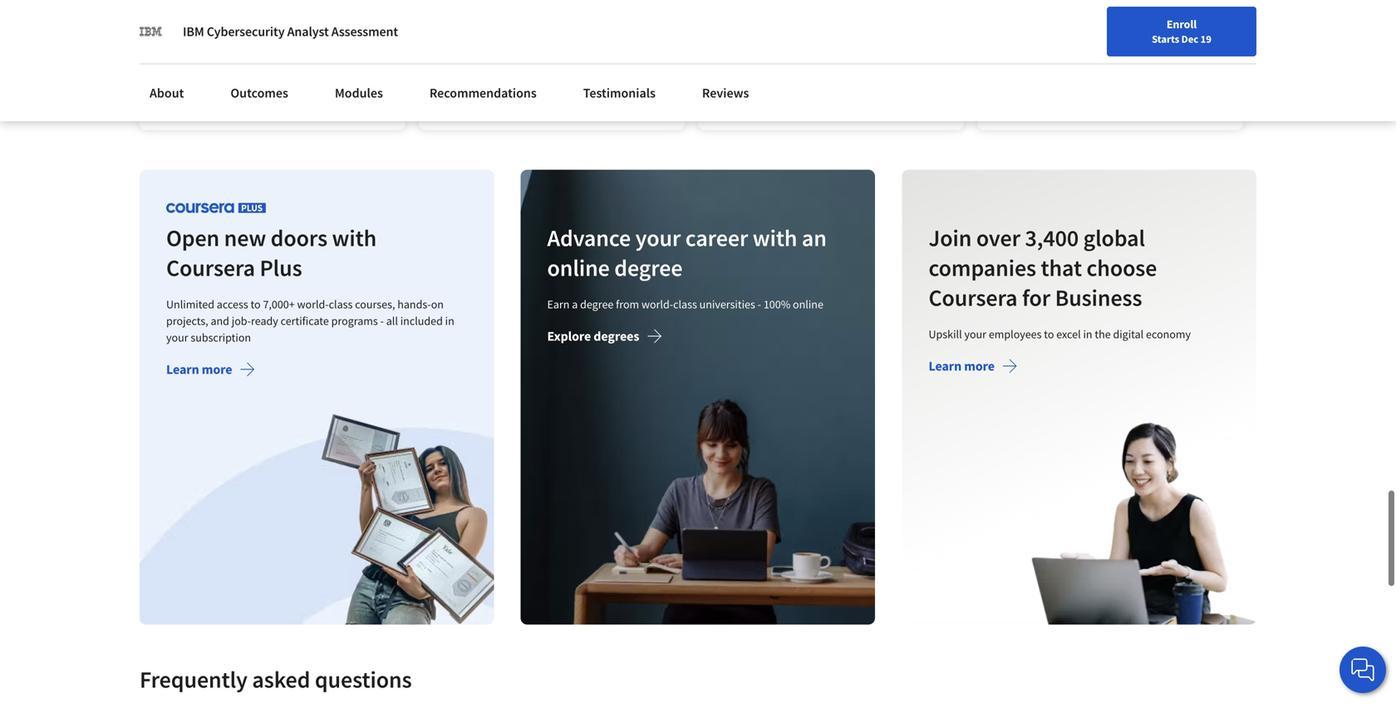 Task type: vqa. For each thing, say whether or not it's contained in the screenshot.
bottommost ONLINE
yes



Task type: locate. For each thing, give the bounding box(es) containing it.
1 horizontal spatial online
[[793, 297, 824, 312]]

november 29, 2023 for analyst:
[[432, 84, 525, 99]]

0 horizontal spatial and
[[211, 314, 229, 329]]

1 horizontal spatial salary
[[1115, 30, 1151, 47]]

1 horizontal spatial more
[[964, 358, 995, 375]]

explore degrees
[[547, 328, 639, 345]]

2 salary from the left
[[1115, 30, 1151, 47]]

how right "show notifications" image on the right top of page
[[1193, 30, 1219, 47]]

- left all
[[380, 314, 384, 329]]

class
[[329, 297, 353, 312], [673, 297, 697, 312]]

the
[[1095, 327, 1111, 342]]

1 horizontal spatial world-
[[642, 297, 673, 312]]

2 horizontal spatial and
[[558, 47, 579, 63]]

outcomes link
[[221, 75, 298, 111]]

1 horizontal spatial -
[[758, 297, 761, 312]]

2 horizontal spatial cybersecurity
[[991, 30, 1068, 47]]

29, for outlook
[[206, 84, 221, 99]]

0 vertical spatial coursera
[[166, 253, 255, 282]]

0 horizontal spatial 29,
[[206, 84, 221, 99]]

to left excel
[[1044, 327, 1054, 342]]

do?
[[907, 30, 928, 47]]

1 horizontal spatial a
[[773, 30, 780, 47]]

2 horizontal spatial 2023
[[780, 84, 803, 99]]

analyst: left salary,
[[432, 47, 477, 63]]

1 horizontal spatial 2023
[[502, 84, 525, 99]]

a right earn
[[572, 297, 578, 312]]

0 horizontal spatial an
[[523, 30, 537, 47]]

economy
[[1146, 327, 1191, 342]]

salary left starts
[[1115, 30, 1151, 47]]

1 vertical spatial an
[[802, 223, 827, 252]]

0 horizontal spatial coursera
[[166, 253, 255, 282]]

with inside open new doors with coursera plus
[[332, 223, 377, 252]]

1 horizontal spatial with
[[753, 223, 797, 252]]

29, down salary,
[[485, 84, 500, 99]]

salary up modules
[[320, 30, 356, 47]]

november 29, 2023 down salary,
[[432, 84, 525, 99]]

1 horizontal spatial an
[[802, 223, 827, 252]]

2 29, from the left
[[485, 84, 500, 99]]

0 horizontal spatial salary
[[320, 30, 356, 47]]

november 29, 2023 down outlook
[[153, 84, 246, 99]]

29, for analyst:
[[485, 84, 500, 99]]

information up the about link
[[153, 30, 220, 47]]

None search field
[[237, 10, 636, 44]]

1 horizontal spatial class
[[673, 297, 697, 312]]

more down "employees" at the right top of the page
[[964, 358, 995, 375]]

2 with from the left
[[753, 223, 797, 252]]

1 horizontal spatial learn more link
[[929, 358, 1018, 378]]

1 horizontal spatial to
[[460, 30, 472, 47]]

degree
[[614, 253, 683, 282], [580, 297, 614, 312]]

1 vertical spatial degree
[[580, 297, 614, 312]]

1 november 29, 2023 from the left
[[153, 84, 246, 99]]

2 november 29, 2023 from the left
[[432, 84, 525, 99]]

in inside the unlimited access to 7,000+ world-class courses, hands-on projects, and job-ready certificate programs - all included in your subscription
[[445, 314, 454, 329]]

with inside advance your career with an online degree
[[753, 223, 797, 252]]

more down subscription
[[202, 361, 232, 378]]

doors
[[271, 223, 327, 252]]

job down ibm image
[[153, 47, 174, 63]]

0 vertical spatial online
[[547, 253, 610, 282]]

learn more link
[[929, 358, 1018, 378], [166, 361, 255, 382]]

0 horizontal spatial class
[[329, 297, 353, 312]]

0 horizontal spatial how
[[432, 30, 458, 47]]

cybersecurity inside cybersecurity analyst salary guide: how much can you make?
[[991, 30, 1068, 47]]

online
[[547, 253, 610, 282], [793, 297, 824, 312]]

0 horizontal spatial november
[[153, 84, 204, 99]]

included
[[400, 314, 443, 329]]

and inside information security analyst: salary and job outlook
[[359, 30, 380, 47]]

over
[[976, 223, 1020, 252]]

degree inside advance your career with an online degree
[[614, 253, 683, 282]]

1 world- from the left
[[297, 297, 329, 312]]

1 class from the left
[[329, 297, 353, 312]]

information security analyst: salary and job outlook
[[153, 30, 380, 63]]

world- inside the unlimited access to 7,000+ world-class courses, hands-on projects, and job-ready certificate programs - all included in your subscription
[[297, 297, 329, 312]]

analyst inside cybersecurity analyst salary guide: how much can you make?
[[1071, 30, 1113, 47]]

your inside advance your career with an online degree
[[636, 223, 681, 252]]

explore
[[547, 328, 591, 345]]

in left the
[[1083, 327, 1092, 342]]

cybersecurity analyst salary guide: how much can you make? link
[[977, 16, 1243, 130]]

1 horizontal spatial how
[[1193, 30, 1219, 47]]

analyst left do?
[[863, 30, 905, 47]]

1 how from the left
[[432, 30, 458, 47]]

with right doors
[[332, 223, 377, 252]]

modules
[[335, 85, 383, 101]]

security right outlook
[[223, 30, 270, 47]]

degrees
[[594, 328, 639, 345]]

to left become
[[460, 30, 472, 47]]

november 29, 2023 for outlook
[[153, 84, 246, 99]]

cybersecurity analyst salary guide: how much can you make?
[[991, 30, 1219, 63]]

0 vertical spatial a
[[773, 30, 780, 47]]

1 vertical spatial online
[[793, 297, 824, 312]]

1 2023 from the left
[[223, 84, 246, 99]]

with right the career
[[753, 223, 797, 252]]

job right 2024
[[741, 47, 762, 63]]

online right 100%
[[793, 297, 824, 312]]

analyst left assessment
[[287, 23, 329, 40]]

online inside advance your career with an online degree
[[547, 253, 610, 282]]

learn more down subscription
[[166, 361, 232, 378]]

november down salary,
[[432, 84, 483, 99]]

plus
[[260, 253, 302, 282]]

how inside cybersecurity analyst salary guide: how much can you make?
[[1193, 30, 1219, 47]]

earn
[[547, 297, 570, 312]]

december
[[711, 84, 761, 99]]

your right upskill
[[964, 327, 986, 342]]

1 november from the left
[[153, 84, 204, 99]]

1 horizontal spatial analyst:
[[432, 47, 477, 63]]

and
[[359, 30, 380, 47], [558, 47, 579, 63], [211, 314, 229, 329]]

information inside how to become an information security analyst: salary, skills, and more
[[539, 30, 607, 47]]

0 vertical spatial an
[[523, 30, 537, 47]]

2 world- from the left
[[642, 297, 673, 312]]

0 horizontal spatial job
[[153, 47, 174, 63]]

how
[[432, 30, 458, 47], [1193, 30, 1219, 47]]

your left the career
[[636, 223, 681, 252]]

0 horizontal spatial information
[[153, 30, 220, 47]]

an inside advance your career with an online degree
[[802, 223, 827, 252]]

1 29, from the left
[[206, 84, 221, 99]]

your
[[636, 223, 681, 252], [964, 327, 986, 342], [166, 330, 188, 345]]

an inside how to become an information security analyst: salary, skills, and more
[[523, 30, 537, 47]]

29,
[[206, 84, 221, 99], [485, 84, 500, 99]]

analyst right you
[[1071, 30, 1113, 47]]

0 horizontal spatial degree
[[580, 297, 614, 312]]

1 vertical spatial -
[[380, 314, 384, 329]]

how left become
[[432, 30, 458, 47]]

class inside the unlimited access to 7,000+ world-class courses, hands-on projects, and job-ready certificate programs - all included in your subscription
[[329, 297, 353, 312]]

2023 down information security analyst: salary and job outlook
[[223, 84, 246, 99]]

chat with us image
[[1350, 657, 1376, 684]]

universities
[[700, 297, 755, 312]]

analyst:
[[272, 30, 318, 47], [432, 47, 477, 63]]

1 horizontal spatial degree
[[614, 253, 683, 282]]

0 horizontal spatial a
[[572, 297, 578, 312]]

access
[[217, 297, 248, 312]]

enroll starts dec 19
[[1152, 17, 1212, 46]]

subscription
[[191, 330, 251, 345]]

class left universities
[[673, 297, 697, 312]]

world- up certificate
[[297, 297, 329, 312]]

2 security from the left
[[609, 30, 656, 47]]

excel
[[1056, 327, 1081, 342]]

1 horizontal spatial november 29, 2023
[[432, 84, 525, 99]]

29, down outlook
[[206, 84, 221, 99]]

november
[[153, 84, 204, 99], [432, 84, 483, 99]]

earn a degree from world-class universities - 100% online
[[547, 297, 824, 312]]

0 horizontal spatial november 29, 2023
[[153, 84, 246, 99]]

0 horizontal spatial analyst:
[[272, 30, 318, 47]]

0 horizontal spatial world-
[[297, 297, 329, 312]]

0 vertical spatial to
[[460, 30, 472, 47]]

degree up from
[[614, 253, 683, 282]]

world- for 7,000+
[[297, 297, 329, 312]]

class up programs
[[329, 297, 353, 312]]

2 job from the left
[[741, 47, 762, 63]]

testimonials
[[583, 85, 656, 101]]

0 horizontal spatial your
[[166, 330, 188, 345]]

cybersecurity up outlook
[[207, 23, 285, 40]]

and left "more"
[[558, 47, 579, 63]]

1 security from the left
[[223, 30, 270, 47]]

3 2023 from the left
[[780, 84, 803, 99]]

1 horizontal spatial november
[[432, 84, 483, 99]]

cybersecurity left make?
[[991, 30, 1068, 47]]

november for outlook
[[153, 84, 204, 99]]

november 29, 2023
[[153, 84, 246, 99], [432, 84, 525, 99]]

modules link
[[325, 75, 393, 111]]

learn more
[[929, 358, 995, 375], [166, 361, 232, 378]]

learn more down upskill
[[929, 358, 995, 375]]

degree left from
[[580, 297, 614, 312]]

1 horizontal spatial analyst
[[863, 30, 905, 47]]

reviews link
[[692, 75, 759, 111]]

learn down upskill
[[929, 358, 961, 375]]

0 horizontal spatial online
[[547, 253, 610, 282]]

2023 right 12,
[[780, 84, 803, 99]]

1 vertical spatial to
[[251, 297, 261, 312]]

courses,
[[355, 297, 395, 312]]

coursera down open
[[166, 253, 255, 282]]

security up testimonials
[[609, 30, 656, 47]]

0 horizontal spatial cybersecurity
[[207, 23, 285, 40]]

0 vertical spatial degree
[[614, 253, 683, 282]]

1 horizontal spatial security
[[609, 30, 656, 47]]

0 horizontal spatial in
[[445, 314, 454, 329]]

0 horizontal spatial -
[[380, 314, 384, 329]]

certificate
[[281, 314, 329, 329]]

learn
[[929, 358, 961, 375], [166, 361, 199, 378]]

business
[[1055, 283, 1142, 312]]

0 horizontal spatial learn more link
[[166, 361, 255, 382]]

learn more link down upskill
[[929, 358, 1018, 378]]

security
[[223, 30, 270, 47], [609, 30, 656, 47]]

1 horizontal spatial 29,
[[485, 84, 500, 99]]

november down outlook
[[153, 84, 204, 99]]

world-
[[297, 297, 329, 312], [642, 297, 673, 312]]

0 horizontal spatial 2023
[[223, 84, 246, 99]]

1 horizontal spatial your
[[636, 223, 681, 252]]

show notifications image
[[1172, 21, 1192, 41]]

2 2023 from the left
[[502, 84, 525, 99]]

in right included
[[445, 314, 454, 329]]

an
[[523, 30, 537, 47], [802, 223, 827, 252]]

cybersecurity right does
[[783, 30, 861, 47]]

1 horizontal spatial information
[[539, 30, 607, 47]]

0 horizontal spatial to
[[251, 297, 261, 312]]

2 vertical spatial to
[[1044, 327, 1054, 342]]

and up subscription
[[211, 314, 229, 329]]

recommendations
[[430, 85, 537, 101]]

job inside what does a cybersecurity analyst do? 2024 job guide
[[741, 47, 762, 63]]

and up modules
[[359, 30, 380, 47]]

learn more link down subscription
[[166, 361, 255, 382]]

1 horizontal spatial job
[[741, 47, 762, 63]]

world- right from
[[642, 297, 673, 312]]

salary
[[320, 30, 356, 47], [1115, 30, 1151, 47]]

2 how from the left
[[1193, 30, 1219, 47]]

cybersecurity inside what does a cybersecurity analyst do? 2024 job guide
[[783, 30, 861, 47]]

1 job from the left
[[153, 47, 174, 63]]

1 horizontal spatial coursera
[[929, 283, 1017, 312]]

analyst: up outcomes
[[272, 30, 318, 47]]

2 information from the left
[[539, 30, 607, 47]]

-
[[758, 297, 761, 312], [380, 314, 384, 329]]

how inside how to become an information security analyst: salary, skills, and more
[[432, 30, 458, 47]]

information
[[153, 30, 220, 47], [539, 30, 607, 47]]

a right does
[[773, 30, 780, 47]]

asked
[[252, 666, 310, 695]]

assessment
[[331, 23, 398, 40]]

a
[[773, 30, 780, 47], [572, 297, 578, 312]]

employees
[[989, 327, 1042, 342]]

- left 100%
[[758, 297, 761, 312]]

coursera down companies
[[929, 283, 1017, 312]]

1 salary from the left
[[320, 30, 356, 47]]

2 november from the left
[[432, 84, 483, 99]]

learn down projects,
[[166, 361, 199, 378]]

for
[[1022, 283, 1050, 312]]

to inside how to become an information security analyst: salary, skills, and more
[[460, 30, 472, 47]]

to up ready
[[251, 297, 261, 312]]

2023 down salary,
[[502, 84, 525, 99]]

0 horizontal spatial security
[[223, 30, 270, 47]]

1 horizontal spatial and
[[359, 30, 380, 47]]

0 vertical spatial -
[[758, 297, 761, 312]]

coursera
[[166, 253, 255, 282], [929, 283, 1017, 312]]

2 horizontal spatial your
[[964, 327, 986, 342]]

2023
[[223, 84, 246, 99], [502, 84, 525, 99], [780, 84, 803, 99]]

1 vertical spatial coursera
[[929, 283, 1017, 312]]

online down the advance
[[547, 253, 610, 282]]

0 horizontal spatial with
[[332, 223, 377, 252]]

2 horizontal spatial analyst
[[1071, 30, 1113, 47]]

your down projects,
[[166, 330, 188, 345]]

security inside how to become an information security analyst: salary, skills, and more
[[609, 30, 656, 47]]

1 information from the left
[[153, 30, 220, 47]]

1 horizontal spatial in
[[1083, 327, 1092, 342]]

starts
[[1152, 32, 1179, 46]]

how to become an information security analyst: salary, skills, and more
[[432, 30, 656, 63]]

with
[[332, 223, 377, 252], [753, 223, 797, 252]]

1 horizontal spatial cybersecurity
[[783, 30, 861, 47]]

enroll
[[1167, 17, 1197, 32]]

1 with from the left
[[332, 223, 377, 252]]

12,
[[763, 84, 778, 99]]

information up testimonials
[[539, 30, 607, 47]]

choose
[[1086, 253, 1157, 282]]

skills,
[[521, 47, 555, 63]]

class for courses,
[[329, 297, 353, 312]]

2 class from the left
[[673, 297, 697, 312]]

unlimited access to 7,000+ world-class courses, hands-on projects, and job-ready certificate programs - all included in your subscription
[[166, 297, 454, 345]]

in
[[445, 314, 454, 329], [1083, 327, 1092, 342]]



Task type: describe. For each thing, give the bounding box(es) containing it.
dec
[[1181, 32, 1198, 46]]

on
[[431, 297, 444, 312]]

outcomes
[[231, 85, 288, 101]]

can
[[1024, 47, 1045, 63]]

0 horizontal spatial analyst
[[287, 23, 329, 40]]

ibm
[[183, 23, 204, 40]]

make?
[[1071, 47, 1106, 63]]

a inside what does a cybersecurity analyst do? 2024 job guide
[[773, 30, 780, 47]]

what does a cybersecurity analyst do? 2024 job guide
[[711, 30, 928, 63]]

that
[[1041, 253, 1082, 282]]

english button
[[1047, 0, 1148, 54]]

2 horizontal spatial to
[[1044, 327, 1054, 342]]

join
[[929, 223, 972, 252]]

much
[[991, 47, 1021, 63]]

19
[[1200, 32, 1212, 46]]

projects,
[[166, 314, 208, 329]]

class for universities
[[673, 297, 697, 312]]

with for career
[[753, 223, 797, 252]]

coursera inside join over 3,400 global companies that choose coursera for business
[[929, 283, 1017, 312]]

100%
[[764, 297, 791, 312]]

all
[[386, 314, 398, 329]]

hands-
[[397, 297, 431, 312]]

0 horizontal spatial learn more
[[166, 361, 232, 378]]

your for advance
[[636, 223, 681, 252]]

with for doors
[[332, 223, 377, 252]]

ibm cybersecurity analyst assessment
[[183, 23, 398, 40]]

and inside the unlimited access to 7,000+ world-class courses, hands-on projects, and job-ready certificate programs - all included in your subscription
[[211, 314, 229, 329]]

questions
[[315, 666, 412, 695]]

from
[[616, 297, 639, 312]]

and inside how to become an information security analyst: salary, skills, and more
[[558, 47, 579, 63]]

ready
[[251, 314, 278, 329]]

to inside the unlimited access to 7,000+ world-class courses, hands-on projects, and job-ready certificate programs - all included in your subscription
[[251, 297, 261, 312]]

digital
[[1113, 327, 1144, 342]]

global
[[1083, 223, 1145, 252]]

recommendations link
[[420, 75, 547, 111]]

1 horizontal spatial learn more
[[929, 358, 995, 375]]

0 horizontal spatial more
[[202, 361, 232, 378]]

information inside information security analyst: salary and job outlook
[[153, 30, 220, 47]]

explore degrees link
[[547, 328, 663, 348]]

november for analyst:
[[432, 84, 483, 99]]

analyst: inside how to become an information security analyst: salary, skills, and more
[[432, 47, 477, 63]]

- inside the unlimited access to 7,000+ world-class courses, hands-on projects, and job-ready certificate programs - all included in your subscription
[[380, 314, 384, 329]]

you
[[1048, 47, 1068, 63]]

salary,
[[480, 47, 519, 63]]

world- for from
[[642, 297, 673, 312]]

advance your career with an online degree
[[547, 223, 827, 282]]

2023 for analyst:
[[502, 84, 525, 99]]

unlimited
[[166, 297, 214, 312]]

0 horizontal spatial learn
[[166, 361, 199, 378]]

does
[[743, 30, 771, 47]]

guide:
[[1154, 30, 1190, 47]]

salary inside information security analyst: salary and job outlook
[[320, 30, 356, 47]]

join over 3,400 global companies that choose coursera for business
[[929, 223, 1157, 312]]

upskill
[[929, 327, 962, 342]]

ibm image
[[140, 20, 163, 43]]

open
[[166, 223, 220, 252]]

job inside information security analyst: salary and job outlook
[[153, 47, 174, 63]]

your inside the unlimited access to 7,000+ world-class courses, hands-on projects, and job-ready certificate programs - all included in your subscription
[[166, 330, 188, 345]]

more
[[582, 47, 610, 63]]

programs
[[331, 314, 378, 329]]

guide
[[765, 47, 798, 63]]

english
[[1077, 19, 1118, 35]]

analyst: inside information security analyst: salary and job outlook
[[272, 30, 318, 47]]

reviews
[[702, 85, 749, 101]]

testimonials link
[[573, 75, 666, 111]]

upskill your employees to excel in the digital economy
[[929, 327, 1191, 342]]

security inside information security analyst: salary and job outlook
[[223, 30, 270, 47]]

advance
[[547, 223, 631, 252]]

open new doors with coursera plus
[[166, 223, 377, 282]]

2024
[[711, 47, 738, 63]]

become
[[475, 30, 520, 47]]

career
[[686, 223, 748, 252]]

3,400
[[1025, 223, 1079, 252]]

what
[[711, 30, 741, 47]]

analyst inside what does a cybersecurity analyst do? 2024 job guide
[[863, 30, 905, 47]]

companies
[[929, 253, 1036, 282]]

2023 for 2024
[[780, 84, 803, 99]]

frequently
[[140, 666, 248, 695]]

coursera plus image
[[166, 203, 266, 213]]

2023 for outlook
[[223, 84, 246, 99]]

new
[[224, 223, 266, 252]]

1 horizontal spatial learn
[[929, 358, 961, 375]]

salary inside cybersecurity analyst salary guide: how much can you make?
[[1115, 30, 1151, 47]]

december 12, 2023
[[711, 84, 803, 99]]

7,000+
[[263, 297, 295, 312]]

job-
[[232, 314, 251, 329]]

1 vertical spatial a
[[572, 297, 578, 312]]

frequently asked questions
[[140, 666, 412, 695]]

outlook
[[177, 47, 222, 63]]

coursera inside open new doors with coursera plus
[[166, 253, 255, 282]]

about
[[150, 85, 184, 101]]

your for upskill
[[964, 327, 986, 342]]

about link
[[140, 75, 194, 111]]



